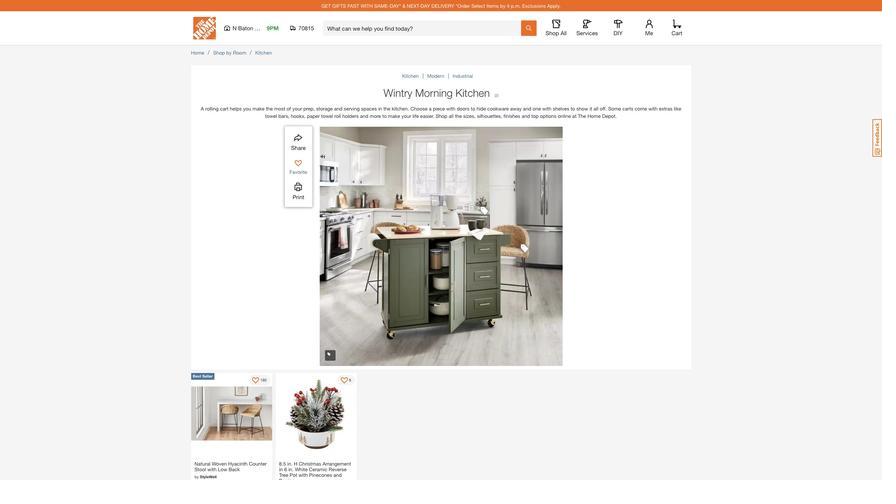 Task type: locate. For each thing, give the bounding box(es) containing it.
home down the home depot logo
[[191, 50, 204, 56]]

and left top
[[522, 113, 530, 119]]

1 vertical spatial kitchen
[[402, 73, 419, 79]]

shop for shop all
[[546, 30, 559, 36]]

the down doors
[[455, 113, 462, 119]]

p.m.
[[511, 3, 521, 9]]

services
[[576, 30, 598, 36]]

choose
[[410, 106, 428, 112]]

with right come
[[649, 106, 658, 112]]

1 horizontal spatial kitchen link
[[402, 73, 420, 79]]

print
[[293, 194, 304, 200]]

shelves
[[553, 106, 569, 112]]

sizes,
[[463, 113, 476, 119]]

favorite button
[[290, 158, 307, 176]]

the left the 'most'
[[266, 106, 273, 112]]

in inside a rolling cart helps you make the most of your prep, storage and serving spaces in the kitchen. choose a piece with doors to hide cookware away and one with shelves to show it all off. some carts come with extras like towel bars, hooks, paper towel roll holders and more to make your life easier. shop all the sizes, silhouettes, finishes and top options online at the home depot.
[[378, 106, 382, 112]]

industrial link
[[453, 73, 473, 79]]

0 horizontal spatial by
[[195, 475, 199, 479]]

berries
[[279, 478, 295, 480]]

some
[[608, 106, 621, 112]]

hooks,
[[291, 113, 306, 119]]

2 horizontal spatial shop
[[546, 30, 559, 36]]

0 horizontal spatial in
[[279, 467, 283, 473]]

1 vertical spatial make
[[388, 113, 400, 119]]

natural woven hyacinth counter stool with low back link
[[195, 460, 269, 474]]

come
[[635, 106, 647, 112]]

favorite
[[290, 169, 307, 175]]

show
[[576, 106, 588, 112]]

finishes
[[504, 113, 520, 119]]

( 2 )
[[495, 93, 499, 98]]

with right the pot
[[299, 472, 308, 478]]

your up hooks, at the top left of page
[[292, 106, 302, 112]]

by
[[500, 3, 505, 9], [226, 50, 232, 56], [195, 475, 199, 479]]

the home depot logo image
[[193, 17, 216, 39]]

your left life
[[402, 113, 411, 119]]

room
[[233, 50, 246, 56]]

and down arrangement
[[333, 472, 342, 478]]

storage
[[316, 106, 333, 112]]

like
[[674, 106, 681, 112]]

modern
[[427, 73, 444, 79]]

&
[[402, 3, 406, 9]]

1 horizontal spatial in
[[378, 106, 382, 112]]

2 display image from the left
[[341, 377, 348, 385]]

n baton rouge
[[233, 25, 271, 31]]

shop down piece
[[436, 113, 447, 119]]

0 horizontal spatial the
[[266, 106, 273, 112]]

me button
[[638, 20, 660, 37]]

shop inside button
[[546, 30, 559, 36]]

to right 'more'
[[382, 113, 387, 119]]

0 vertical spatial make
[[253, 106, 265, 112]]

180 button
[[249, 375, 270, 386]]

0 vertical spatial by
[[500, 3, 505, 9]]

by left 4
[[500, 3, 505, 9]]

1 vertical spatial shop
[[213, 50, 225, 56]]

180
[[260, 378, 267, 382]]

in
[[378, 106, 382, 112], [279, 467, 283, 473]]

and left one
[[523, 106, 531, 112]]

0 vertical spatial in
[[378, 106, 382, 112]]

hyacinth
[[228, 461, 248, 467]]

shop
[[546, 30, 559, 36], [213, 50, 225, 56], [436, 113, 447, 119]]

2 vertical spatial shop
[[436, 113, 447, 119]]

make right you
[[253, 106, 265, 112]]

1 display image from the left
[[252, 377, 259, 385]]

0 horizontal spatial kitchen
[[255, 50, 272, 56]]

rolling
[[205, 106, 219, 112]]

piece
[[433, 106, 445, 112]]

easier.
[[420, 113, 434, 119]]

home inside a rolling cart helps you make the most of your prep, storage and serving spaces in the kitchen. choose a piece with doors to hide cookware away and one with shelves to show it all off. some carts come with extras like towel bars, hooks, paper towel roll holders and more to make your life easier. shop all the sizes, silhouettes, finishes and top options online at the home depot.
[[588, 113, 601, 119]]

kitchen right 'room'
[[255, 50, 272, 56]]

1 horizontal spatial to
[[471, 106, 475, 112]]

1 horizontal spatial all
[[594, 106, 598, 112]]

display image inside 180 dropdown button
[[252, 377, 259, 385]]

bars,
[[278, 113, 289, 119]]

1 vertical spatial home
[[588, 113, 601, 119]]

1 horizontal spatial shop
[[436, 113, 447, 119]]

8.5 in. h christmas arrangement in 6 in. white ceramic reverse tree pot with pinecones and berries link
[[279, 460, 353, 480]]

1 horizontal spatial 6
[[349, 378, 351, 382]]

towel down storage
[[321, 113, 333, 119]]

with
[[361, 3, 373, 9]]

1 vertical spatial 6
[[284, 467, 287, 473]]

0 vertical spatial 6
[[349, 378, 351, 382]]

morning
[[415, 87, 453, 99]]

8.5 in. h christmas arrangement in 6 in. white ceramic reverse tree pot with pinecones and berries
[[279, 461, 351, 480]]

0 horizontal spatial towel
[[265, 113, 277, 119]]

day*
[[390, 3, 401, 9]]

1 horizontal spatial kitchen
[[402, 73, 419, 79]]

share button
[[286, 132, 311, 152]]

with up stylewell
[[207, 467, 217, 473]]

shop all button
[[545, 20, 567, 37]]

to up sizes,
[[471, 106, 475, 112]]

doors
[[457, 106, 469, 112]]

kitchen for bottom kitchen link
[[402, 73, 419, 79]]

kitchen link up wintry
[[402, 73, 420, 79]]

and
[[334, 106, 342, 112], [523, 106, 531, 112], [360, 113, 368, 119], [522, 113, 530, 119], [333, 472, 342, 478]]

1 horizontal spatial by
[[226, 50, 232, 56]]

)
[[498, 93, 499, 98]]

the left kitchen.
[[383, 106, 390, 112]]

home down the 'it'
[[588, 113, 601, 119]]

all right the 'it'
[[594, 106, 598, 112]]

0 vertical spatial home
[[191, 50, 204, 56]]

icon image
[[325, 350, 330, 356]]

1 horizontal spatial towel
[[321, 113, 333, 119]]

diy
[[614, 30, 623, 36]]

in.
[[287, 461, 293, 467], [288, 467, 294, 473]]

in up berries
[[279, 467, 283, 473]]

feedback link image
[[873, 119, 882, 157]]

arrangement
[[323, 461, 351, 467]]

kitchen up hide
[[456, 87, 490, 99]]

*order
[[456, 3, 470, 9]]

depot.
[[602, 113, 617, 119]]

0 horizontal spatial your
[[292, 106, 302, 112]]

in up 'more'
[[378, 106, 382, 112]]

0 horizontal spatial shop
[[213, 50, 225, 56]]

more
[[370, 113, 381, 119]]

the
[[266, 106, 273, 112], [383, 106, 390, 112], [455, 113, 462, 119]]

1 vertical spatial by
[[226, 50, 232, 56]]

kitchen up wintry
[[402, 73, 419, 79]]

6 button
[[337, 375, 355, 386]]

away
[[510, 106, 522, 112]]

0 horizontal spatial kitchen link
[[255, 50, 272, 56]]

display image
[[252, 377, 259, 385], [341, 377, 348, 385]]

by left 'room'
[[226, 50, 232, 56]]

and down spaces on the top left of the page
[[360, 113, 368, 119]]

with up options
[[542, 106, 551, 112]]

kitchen link right 'room'
[[255, 50, 272, 56]]

(
[[495, 93, 495, 98]]

cart
[[672, 30, 682, 36]]

get
[[321, 3, 331, 9]]

kitchen
[[255, 50, 272, 56], [402, 73, 419, 79], [456, 87, 490, 99]]

0 horizontal spatial 6
[[284, 467, 287, 473]]

1 horizontal spatial display image
[[341, 377, 348, 385]]

industrial
[[453, 73, 473, 79]]

towel down the 'most'
[[265, 113, 277, 119]]

helps
[[230, 106, 242, 112]]

0 vertical spatial shop
[[546, 30, 559, 36]]

1 horizontal spatial home
[[588, 113, 601, 119]]

by down the stool
[[195, 475, 199, 479]]

display image inside 6 dropdown button
[[341, 377, 348, 385]]

modern link
[[427, 73, 446, 79]]

gifts
[[332, 3, 346, 9]]

70815
[[298, 25, 314, 31]]

0 vertical spatial kitchen link
[[255, 50, 272, 56]]

8.5 in. h christmas arrangement in 6 in. white ceramic reverse tree pot with pinecones and berries image
[[276, 373, 357, 454]]

0 horizontal spatial make
[[253, 106, 265, 112]]

1 horizontal spatial your
[[402, 113, 411, 119]]

to up at at the top right
[[571, 106, 575, 112]]

2 horizontal spatial kitchen
[[456, 87, 490, 99]]

0 horizontal spatial all
[[449, 113, 454, 119]]

shop by room
[[213, 50, 246, 56]]

1 horizontal spatial make
[[388, 113, 400, 119]]

fast
[[348, 3, 359, 9]]

wintry
[[384, 87, 412, 99]]

kitchen link
[[255, 50, 272, 56], [402, 73, 420, 79]]

shop left the all
[[546, 30, 559, 36]]

2 horizontal spatial by
[[500, 3, 505, 9]]

seller
[[202, 374, 213, 379]]

1 vertical spatial in
[[279, 467, 283, 473]]

0 vertical spatial kitchen
[[255, 50, 272, 56]]

kitchen for the top kitchen link
[[255, 50, 272, 56]]

make down kitchen.
[[388, 113, 400, 119]]

shop left 'room'
[[213, 50, 225, 56]]

0 horizontal spatial display image
[[252, 377, 259, 385]]

6 inside dropdown button
[[349, 378, 351, 382]]

shop for shop by room
[[213, 50, 225, 56]]

0 vertical spatial all
[[594, 106, 598, 112]]

home link
[[191, 50, 204, 56]]

What can we help you find today? search field
[[327, 21, 521, 36]]

2 vertical spatial kitchen
[[456, 87, 490, 99]]

wintry morning kitchen
[[384, 87, 490, 99]]

2 vertical spatial by
[[195, 475, 199, 479]]

all left sizes,
[[449, 113, 454, 119]]



Task type: vqa. For each thing, say whether or not it's contained in the screenshot.
the right /
no



Task type: describe. For each thing, give the bounding box(es) containing it.
tree
[[279, 472, 288, 478]]

cookware
[[487, 106, 509, 112]]

at
[[572, 113, 577, 119]]

1 horizontal spatial the
[[383, 106, 390, 112]]

1 vertical spatial your
[[402, 113, 411, 119]]

life
[[413, 113, 419, 119]]

low
[[218, 467, 227, 473]]

4
[[507, 3, 510, 9]]

stool
[[195, 467, 206, 473]]

shop inside a rolling cart helps you make the most of your prep, storage and serving spaces in the kitchen. choose a piece with doors to hide cookware away and one with shelves to show it all off. some carts come with extras like towel bars, hooks, paper towel roll holders and more to make your life easier. shop all the sizes, silhouettes, finishes and top options online at the home depot.
[[436, 113, 447, 119]]

of
[[287, 106, 291, 112]]

extras
[[659, 106, 673, 112]]

shop all
[[546, 30, 567, 36]]

get gifts fast with same-day* & next-day delivery *order select items by 4 p.m. exclusions apply.
[[321, 3, 561, 9]]

in inside 8.5 in. h christmas arrangement in 6 in. white ceramic reverse tree pot with pinecones and berries
[[279, 467, 283, 473]]

most
[[274, 106, 285, 112]]

natural woven hyacinth counter stool with low back by stylewell
[[195, 461, 267, 479]]

2 horizontal spatial to
[[571, 106, 575, 112]]

0 horizontal spatial home
[[191, 50, 204, 56]]

the
[[578, 113, 586, 119]]

with inside natural woven hyacinth counter stool with low back by stylewell
[[207, 467, 217, 473]]

pot
[[290, 472, 297, 478]]

2
[[495, 93, 498, 98]]

spaces
[[361, 106, 377, 112]]

pinecones
[[309, 472, 332, 478]]

roll
[[334, 113, 341, 119]]

me
[[645, 30, 653, 36]]

delivery
[[432, 3, 454, 9]]

311923494 image
[[479, 205, 490, 216]]

a rolling cart helps you make the most of your prep, storage and serving spaces in the kitchen. choose a piece with doors to hide cookware away and one with shelves to show it all off. some carts come with extras like towel bars, hooks, paper towel roll holders and more to make your life easier. shop all the sizes, silhouettes, finishes and top options online at the home depot.
[[201, 106, 681, 119]]

baton
[[238, 25, 253, 31]]

it
[[590, 106, 592, 112]]

a
[[201, 106, 204, 112]]

2 towel from the left
[[321, 113, 333, 119]]

best
[[193, 374, 201, 379]]

natural
[[195, 461, 210, 467]]

silhouettes,
[[477, 113, 502, 119]]

day
[[421, 3, 430, 9]]

natural woven hyacinth counter stool with low back image
[[191, 373, 272, 454]]

all
[[561, 30, 567, 36]]

holders
[[342, 113, 359, 119]]

cart
[[220, 106, 228, 112]]

one
[[533, 106, 541, 112]]

counter
[[249, 461, 267, 467]]

back
[[229, 467, 240, 473]]

0 vertical spatial your
[[292, 106, 302, 112]]

select
[[471, 3, 485, 9]]

ceramic
[[309, 467, 327, 473]]

1 vertical spatial kitchen link
[[402, 73, 420, 79]]

carts
[[623, 106, 633, 112]]

share
[[291, 144, 306, 151]]

best seller
[[193, 374, 213, 379]]

serving
[[344, 106, 360, 112]]

apply.
[[547, 3, 561, 9]]

a
[[429, 106, 432, 112]]

display image for 180
[[252, 377, 259, 385]]

by inside natural woven hyacinth counter stool with low back by stylewell
[[195, 475, 199, 479]]

9pm
[[267, 25, 279, 31]]

items
[[487, 3, 499, 9]]

christmas
[[299, 461, 321, 467]]

hide
[[477, 106, 486, 112]]

1 towel from the left
[[265, 113, 277, 119]]

shop by room link
[[213, 50, 246, 56]]

70815 button
[[290, 25, 314, 32]]

same-
[[374, 3, 390, 9]]

h
[[294, 461, 297, 467]]

top
[[531, 113, 539, 119]]

off.
[[600, 106, 607, 112]]

rouge
[[255, 25, 271, 31]]

with inside 8.5 in. h christmas arrangement in 6 in. white ceramic reverse tree pot with pinecones and berries
[[299, 472, 308, 478]]

2 horizontal spatial the
[[455, 113, 462, 119]]

with right piece
[[446, 106, 455, 112]]

display image for 6
[[341, 377, 348, 385]]

prep,
[[303, 106, 315, 112]]

print button
[[287, 181, 310, 201]]

n
[[233, 25, 237, 31]]

6 inside 8.5 in. h christmas arrangement in 6 in. white ceramic reverse tree pot with pinecones and berries
[[284, 467, 287, 473]]

1 vertical spatial all
[[449, 113, 454, 119]]

background image
[[320, 127, 563, 366]]

and up roll
[[334, 106, 342, 112]]

and inside 8.5 in. h christmas arrangement in 6 in. white ceramic reverse tree pot with pinecones and berries
[[333, 472, 342, 478]]

0 horizontal spatial to
[[382, 113, 387, 119]]

309165440 image
[[519, 243, 530, 254]]

8.5
[[279, 461, 286, 467]]



